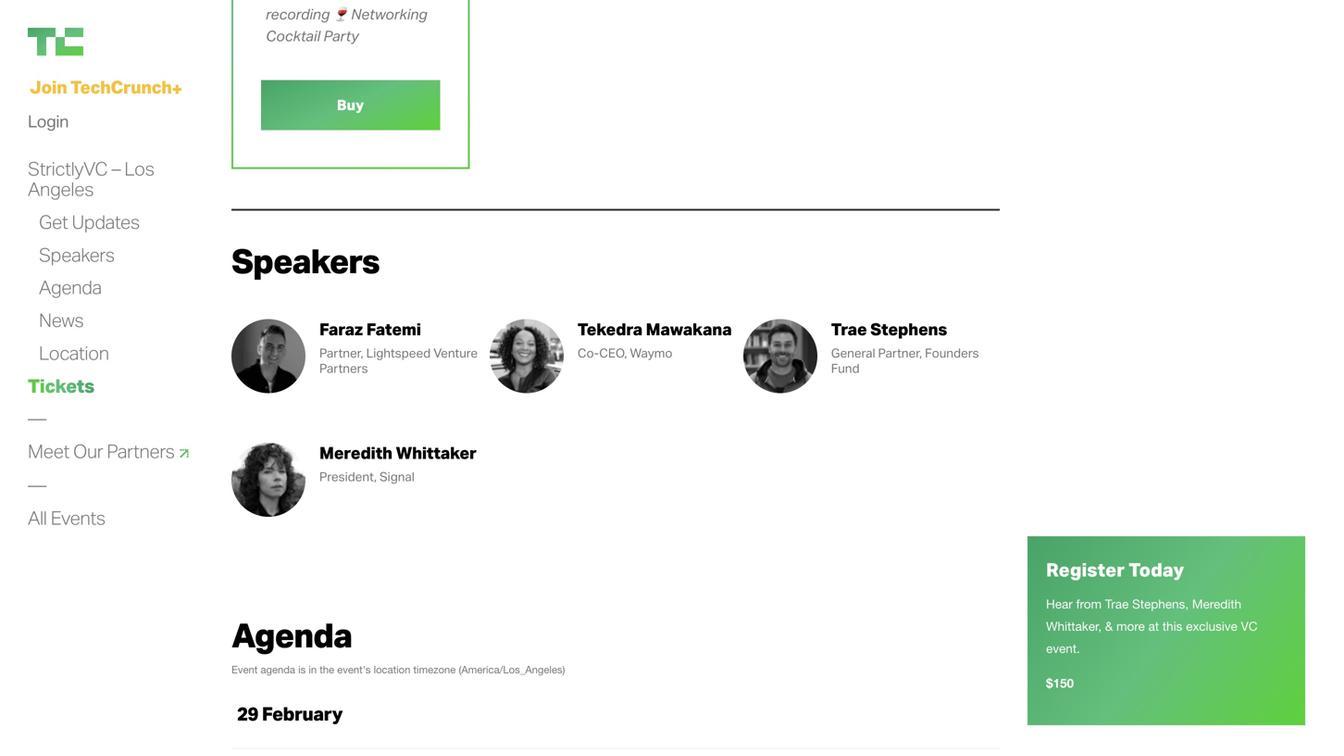 Task type: describe. For each thing, give the bounding box(es) containing it.
, inside meredith whittaker president , signal
[[374, 469, 377, 485]]

whittaker,
[[1047, 619, 1102, 633]]

, down stephens
[[920, 345, 923, 361]]

+
[[172, 77, 182, 100]]

the
[[320, 664, 334, 676]]

updates
[[72, 210, 140, 233]]

fatemi
[[367, 319, 421, 339]]

from
[[1077, 596, 1102, 611]]

login
[[28, 111, 69, 131]]

buy
[[337, 96, 364, 114]]

🍷
[[333, 4, 348, 23]]

general partner ,
[[832, 345, 925, 361]]

exclusive
[[1187, 619, 1238, 633]]

, down faraz fatemi
[[361, 345, 364, 361]]

news
[[39, 308, 84, 332]]

techcrunch link
[[28, 28, 213, 56]]

co-
[[578, 345, 600, 361]]

all
[[28, 506, 47, 529]]

lightspeed venture partners
[[320, 345, 478, 376]]

at
[[1149, 619, 1160, 633]]

2 partner from the left
[[879, 345, 920, 361]]

whittaker
[[396, 442, 477, 463]]

, inside tekedra mawakana co-ceo , waymo
[[625, 345, 628, 361]]

agenda
[[261, 664, 295, 676]]

strictlyvc – los angeles link
[[28, 156, 154, 202]]

this
[[1163, 619, 1183, 633]]

location
[[374, 664, 411, 676]]

all events link
[[28, 506, 105, 530]]

register today
[[1047, 557, 1185, 581]]

29 february
[[237, 702, 343, 725]]

arrow right image
[[174, 443, 195, 464]]

speakers inside the strictlyvc – los angeles get updates speakers agenda news location
[[39, 243, 115, 266]]

trae stephens
[[832, 319, 948, 339]]

hear
[[1047, 596, 1073, 611]]

agenda event agenda is in the event's location timezone (america/los_angeles)
[[232, 613, 565, 676]]

partner ,
[[320, 345, 366, 361]]

meredith whittaker image
[[232, 443, 306, 517]]

speakers link
[[39, 243, 115, 267]]

get
[[39, 210, 68, 233]]

lightspeed
[[366, 345, 431, 361]]

$150
[[1047, 675, 1074, 690]]

🎤 interviews 🎥 session recording 🍷 networking cocktail party
[[266, 0, 428, 45]]

0 horizontal spatial trae
[[832, 319, 867, 339]]

event
[[232, 664, 258, 676]]

stephens,
[[1133, 596, 1189, 611]]

event.
[[1047, 641, 1081, 656]]

buy button
[[261, 80, 440, 130]]

meredith inside hear from trae stephens, meredith whittaker, & more at this exclusive vc event.
[[1193, 596, 1242, 611]]

🎤
[[266, 0, 281, 1]]

faraz
[[320, 319, 363, 339]]

networking
[[351, 4, 428, 23]]

location link
[[39, 341, 109, 365]]

agenda inside 'agenda event agenda is in the event's location timezone (america/los_angeles)'
[[232, 613, 352, 655]]

angeles
[[28, 177, 94, 201]]

los
[[125, 156, 154, 180]]

tekedra mawakana co-ceo , waymo
[[578, 319, 732, 361]]

hear from trae stephens, meredith whittaker, & more at this exclusive vc event.
[[1047, 596, 1258, 656]]



Task type: vqa. For each thing, say whether or not it's contained in the screenshot.
the top Agenda
yes



Task type: locate. For each thing, give the bounding box(es) containing it.
faraz fatemi
[[320, 319, 421, 339]]

, left waymo
[[625, 345, 628, 361]]

trae
[[832, 319, 867, 339], [1106, 596, 1129, 611]]

founders
[[925, 345, 980, 361]]

1 horizontal spatial meredith
[[1193, 596, 1242, 611]]

meredith whittaker president , signal
[[320, 442, 477, 485]]

strictlyvc – los angeles get updates speakers agenda news location
[[28, 156, 154, 364]]

fund
[[832, 360, 860, 376]]

join techcrunch +
[[30, 75, 182, 100]]

session
[[373, 0, 426, 1]]

29
[[237, 702, 258, 725]]

news link
[[39, 308, 84, 333]]

arrow-right link
[[28, 439, 195, 464]]

speakers up the agenda "link"
[[39, 243, 115, 266]]

0 vertical spatial meredith
[[320, 442, 393, 463]]

1 vertical spatial trae
[[1106, 596, 1129, 611]]

trae up the general at the right of page
[[832, 319, 867, 339]]

1 horizontal spatial partner
[[879, 345, 920, 361]]

tekedra mawakana image
[[490, 319, 564, 393]]

1 vertical spatial meredith
[[1193, 596, 1242, 611]]

1 horizontal spatial agenda
[[232, 613, 352, 655]]

stephens
[[871, 319, 948, 339]]

today
[[1129, 557, 1185, 581]]

faraz fatemi image
[[232, 319, 306, 393]]

founders fund
[[832, 345, 980, 376]]

tekedra
[[578, 319, 643, 339]]

agenda down speakers link on the top
[[39, 275, 102, 299]]

techcrunch image
[[28, 28, 83, 56]]

interviews
[[284, 0, 352, 1]]

location
[[39, 341, 109, 364]]

agenda link
[[39, 275, 102, 300]]

1 partner from the left
[[320, 345, 361, 361]]

29 february button
[[232, 696, 348, 731]]

join
[[30, 75, 67, 98]]

0 horizontal spatial partner
[[320, 345, 361, 361]]

1 horizontal spatial speakers
[[232, 240, 379, 281]]

trae inside hear from trae stephens, meredith whittaker, & more at this exclusive vc event.
[[1106, 596, 1129, 611]]

🎥
[[355, 0, 370, 1]]

1 vertical spatial agenda
[[232, 613, 352, 655]]

president
[[320, 469, 374, 485]]

&
[[1106, 619, 1114, 633]]

0 vertical spatial trae
[[832, 319, 867, 339]]

0 vertical spatial agenda
[[39, 275, 102, 299]]

partner down faraz
[[320, 345, 361, 361]]

partner
[[320, 345, 361, 361], [879, 345, 920, 361]]

get updates link
[[39, 210, 140, 234]]

venture
[[434, 345, 478, 361]]

meredith
[[320, 442, 393, 463], [1193, 596, 1242, 611]]

general
[[832, 345, 876, 361]]

party
[[324, 26, 359, 45]]

ceo
[[600, 345, 625, 361]]

mawakana
[[646, 319, 732, 339]]

techcrunch
[[71, 75, 172, 98]]

vc
[[1242, 619, 1258, 633]]

speakers up faraz
[[232, 240, 379, 281]]

recording
[[266, 4, 330, 23]]

agenda
[[39, 275, 102, 299], [232, 613, 352, 655]]

0 horizontal spatial meredith
[[320, 442, 393, 463]]

agenda inside the strictlyvc – los angeles get updates speakers agenda news location
[[39, 275, 102, 299]]

all events
[[28, 506, 105, 529]]

register
[[1047, 557, 1125, 581]]

waymo
[[630, 345, 673, 361]]

trae stephens image
[[744, 319, 818, 393]]

in
[[309, 664, 317, 676]]

timezone
[[414, 664, 456, 676]]

event's
[[337, 664, 371, 676]]

cocktail
[[266, 26, 320, 45]]

1 horizontal spatial trae
[[1106, 596, 1129, 611]]

trae up &
[[1106, 596, 1129, 611]]

meredith up exclusive
[[1193, 596, 1242, 611]]

agenda up is
[[232, 613, 352, 655]]

0 horizontal spatial speakers
[[39, 243, 115, 266]]

speakers
[[232, 240, 379, 281], [39, 243, 115, 266]]

events
[[51, 506, 105, 529]]

partner down trae stephens
[[879, 345, 920, 361]]

strictlyvc
[[28, 156, 108, 180]]

signal
[[380, 469, 415, 485]]

,
[[361, 345, 364, 361], [625, 345, 628, 361], [920, 345, 923, 361], [374, 469, 377, 485]]

february
[[262, 702, 343, 725]]

(america/los_angeles)
[[459, 664, 565, 676]]

, left signal
[[374, 469, 377, 485]]

0 horizontal spatial agenda
[[39, 275, 102, 299]]

more
[[1117, 619, 1146, 633]]

meredith up the president
[[320, 442, 393, 463]]

meredith inside meredith whittaker president , signal
[[320, 442, 393, 463]]

–
[[112, 156, 121, 180]]

login link
[[28, 106, 69, 136]]

is
[[298, 664, 306, 676]]

partners
[[320, 360, 368, 376]]



